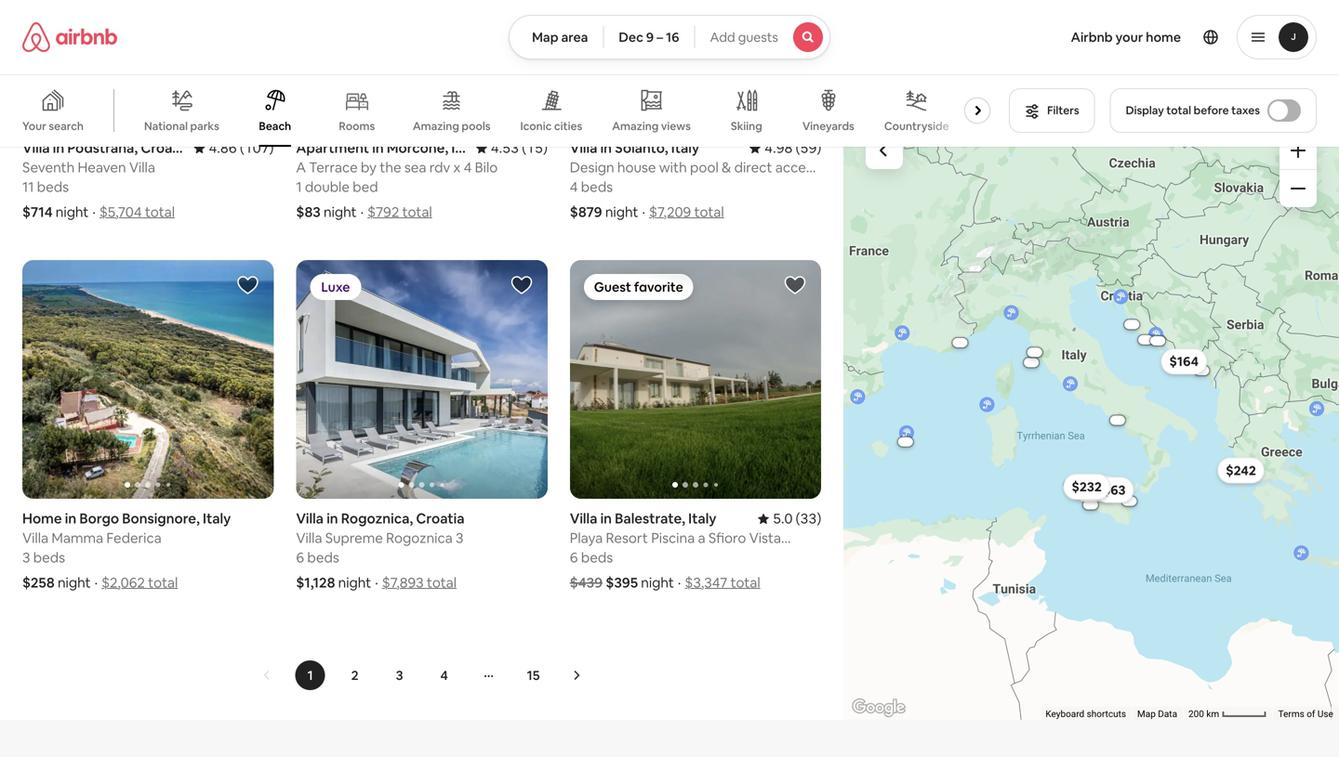 Task type: locate. For each thing, give the bounding box(es) containing it.
home
[[1146, 29, 1181, 46]]

italy right bonsignore,
[[203, 510, 231, 528]]

$164
[[1169, 353, 1199, 370]]

200
[[1189, 709, 1204, 720]]

beds inside 'home in borgo bonsignore, italy villa mamma federica 3 beds $258 night · $2,062 total'
[[33, 549, 65, 567]]

italy for villa in solanto, italy
[[671, 139, 699, 157]]

national parks
[[144, 119, 219, 133]]

in left "balestrate,"
[[600, 510, 612, 528]]

1 vertical spatial map
[[1138, 709, 1156, 720]]

in up mamma
[[65, 510, 76, 528]]

15
[[527, 667, 540, 684]]

0 vertical spatial map
[[532, 29, 558, 46]]

total right $5,704
[[145, 203, 175, 221]]

a
[[296, 158, 306, 177]]

1 vertical spatial 3
[[22, 549, 30, 567]]

total right $7,209
[[694, 203, 724, 221]]

1 6 from the left
[[296, 549, 304, 567]]

4.53 out of 5 average rating,  15 reviews image
[[476, 139, 548, 157]]

bed
[[353, 178, 378, 196]]

5.0
[[773, 510, 793, 528]]

night
[[56, 203, 89, 221], [324, 203, 357, 221], [605, 203, 638, 221], [58, 574, 91, 592], [338, 574, 371, 592], [641, 574, 674, 592]]

· left $7,893
[[375, 574, 378, 592]]

4
[[464, 158, 472, 177], [570, 178, 578, 196], [440, 667, 448, 684]]

16
[[666, 29, 679, 46]]

4 down cities
[[570, 178, 578, 196]]

5.0 out of 5 average rating,  33 reviews image
[[758, 510, 821, 528]]

your
[[22, 119, 46, 133]]

pools
[[462, 119, 491, 133]]

beds down villa in solanto, italy
[[581, 178, 613, 196]]

villa down home
[[22, 529, 48, 548]]

4 right x
[[464, 158, 472, 177]]

0 vertical spatial 4
[[464, 158, 472, 177]]

0 horizontal spatial amazing
[[413, 119, 459, 133]]

1 right previous icon
[[307, 667, 313, 684]]

$164 button
[[1161, 349, 1207, 375]]

$5,704
[[99, 203, 142, 221]]

total right the $792 at the left of page
[[402, 203, 432, 221]]

mamma
[[51, 529, 103, 548]]

1 down a
[[296, 178, 302, 196]]

0 horizontal spatial 6
[[296, 549, 304, 567]]

map left the data
[[1138, 709, 1156, 720]]

· inside seventh heaven villa 11 beds $714 night · $5,704 total
[[92, 203, 96, 221]]

google image
[[848, 696, 910, 720]]

in left solanto,
[[600, 139, 612, 157]]

night down double
[[324, 203, 357, 221]]

0 horizontal spatial 1
[[296, 178, 302, 196]]

keyboard shortcuts button
[[1046, 708, 1126, 721]]

italy right "balestrate,"
[[688, 510, 716, 528]]

taxes
[[1231, 103, 1260, 118]]

$879 inside the "4 beds $879 night · $7,209 total"
[[570, 203, 602, 221]]

villa in solanto, italy
[[570, 139, 699, 157]]

$63 button
[[1094, 477, 1134, 503]]

group for display total before taxes
[[0, 74, 998, 147]]

group
[[0, 74, 998, 147], [22, 260, 274, 499], [296, 260, 548, 499], [570, 260, 821, 499]]

display
[[1126, 103, 1164, 118]]

4.98 (59)
[[765, 139, 821, 157]]

villa in balestrate, italy
[[570, 510, 716, 528]]

display total before taxes
[[1126, 103, 1260, 118]]

2 6 from the left
[[570, 549, 578, 567]]

1 horizontal spatial 4
[[464, 158, 472, 177]]

beds inside seventh heaven villa 11 beds $714 night · $5,704 total
[[37, 178, 69, 196]]

night right the $714
[[56, 203, 89, 221]]

None search field
[[509, 15, 830, 60]]

1 vertical spatial 4
[[570, 178, 578, 196]]

total right $3,347
[[730, 574, 760, 592]]

night inside the "4 beds $879 night · $7,209 total"
[[605, 203, 638, 221]]

0 horizontal spatial map
[[532, 29, 558, 46]]

$242
[[1226, 462, 1256, 479]]

$879 inside button
[[1081, 481, 1112, 497]]

federica
[[106, 529, 162, 548]]

$3,347
[[685, 574, 727, 592]]

villa down cities
[[570, 139, 597, 157]]

night left $7,209
[[605, 203, 638, 221]]

1 horizontal spatial 1
[[307, 667, 313, 684]]

villa up $439
[[570, 510, 597, 528]]

4.86 out of 5 average rating,  107 reviews image
[[194, 139, 274, 157]]

0 vertical spatial 3
[[456, 529, 464, 548]]

cities
[[554, 119, 582, 133]]

$3,347 total button
[[685, 574, 760, 592]]

add guests button
[[694, 15, 830, 60]]

add to wishlist: villa in rogoznica, croatia image
[[510, 274, 533, 297]]

villa inside 'home in borgo bonsignore, italy villa mamma federica 3 beds $258 night · $2,062 total'
[[22, 529, 48, 548]]

$792 total button
[[367, 203, 432, 221]]

night right $258
[[58, 574, 91, 592]]

iconic
[[520, 119, 552, 133]]

· inside 6 beds $439 $395 night · $3,347 total
[[678, 574, 681, 592]]

· left $7,209
[[642, 203, 645, 221]]

vineyards
[[802, 119, 854, 133]]

total left before
[[1166, 103, 1191, 118]]

dec 9 – 16
[[619, 29, 679, 46]]

0 horizontal spatial 3
[[22, 549, 30, 567]]

6 up $439
[[570, 549, 578, 567]]

·
[[92, 203, 96, 221], [360, 203, 364, 221], [642, 203, 645, 221], [94, 574, 98, 592], [375, 574, 378, 592], [678, 574, 681, 592]]

1 vertical spatial $879
[[1081, 481, 1112, 497]]

terms of use link
[[1278, 709, 1334, 720]]

in inside villa in rogoznica, croatia villa supreme rogoznica 3 6 beds $1,128 night · $7,893 total
[[327, 510, 338, 528]]

beds inside villa in rogoznica, croatia villa supreme rogoznica 3 6 beds $1,128 night · $7,893 total
[[307, 549, 339, 567]]

0 vertical spatial 1
[[296, 178, 302, 196]]

0 vertical spatial $879
[[570, 203, 602, 221]]

· left the $792 at the left of page
[[360, 203, 364, 221]]

zoom in image
[[1291, 143, 1306, 158]]

your search
[[22, 119, 84, 133]]

area
[[561, 29, 588, 46]]

amazing
[[612, 119, 659, 133], [413, 119, 459, 133]]

$395
[[606, 574, 638, 592]]

6
[[296, 549, 304, 567], [570, 549, 578, 567]]

amazing for amazing pools
[[413, 119, 459, 133]]

none search field containing map area
[[509, 15, 830, 60]]

group containing national parks
[[0, 74, 998, 147]]

4.53
[[491, 139, 519, 157]]

1 horizontal spatial map
[[1138, 709, 1156, 720]]

1
[[296, 178, 302, 196], [307, 667, 313, 684]]

map for map data
[[1138, 709, 1156, 720]]

4.53 (15)
[[491, 139, 548, 157]]

map left area
[[532, 29, 558, 46]]

italy down views
[[671, 139, 699, 157]]

night right $1,128
[[338, 574, 371, 592]]

2 horizontal spatial 4
[[570, 178, 578, 196]]

· left $5,704
[[92, 203, 96, 221]]

data
[[1158, 709, 1177, 720]]

night right $395
[[641, 574, 674, 592]]

in up supreme
[[327, 510, 338, 528]]

map area button
[[509, 15, 604, 60]]

total right $2,062
[[148, 574, 178, 592]]

· inside villa in rogoznica, croatia villa supreme rogoznica 3 6 beds $1,128 night · $7,893 total
[[375, 574, 378, 592]]

· inside a terrace by the sea rdv x 4 bilo 1 double bed $83 night · $792 total
[[360, 203, 364, 221]]

amazing up villa in solanto, italy
[[612, 119, 659, 133]]

3 down croatia
[[456, 529, 464, 548]]

group for villa in rogoznica, croatia
[[296, 260, 548, 499]]

seventh
[[22, 158, 75, 177]]

2 vertical spatial 3
[[396, 667, 403, 684]]

croatia
[[416, 510, 465, 528]]

profile element
[[853, 0, 1317, 74]]

total inside a terrace by the sea rdv x 4 bilo 1 double bed $83 night · $792 total
[[402, 203, 432, 221]]

· left $3,347
[[678, 574, 681, 592]]

4 right 3 link
[[440, 667, 448, 684]]

x
[[453, 158, 461, 177]]

beds up $1,128
[[307, 549, 339, 567]]

by
[[361, 158, 377, 177]]

in inside 'home in borgo bonsignore, italy villa mamma federica 3 beds $258 night · $2,062 total'
[[65, 510, 76, 528]]

3 right 2 link
[[396, 667, 403, 684]]

seventh heaven villa 11 beds $714 night · $5,704 total
[[22, 158, 175, 221]]

· left $2,062
[[94, 574, 98, 592]]

total inside 'home in borgo bonsignore, italy villa mamma federica 3 beds $258 night · $2,062 total'
[[148, 574, 178, 592]]

total right $7,893
[[427, 574, 457, 592]]

amazing left pools
[[413, 119, 459, 133]]

0 horizontal spatial $879
[[570, 203, 602, 221]]

villa right 'heaven'
[[129, 158, 155, 177]]

1 horizontal spatial amazing
[[612, 119, 659, 133]]

home in borgo bonsignore, italy villa mamma federica 3 beds $258 night · $2,062 total
[[22, 510, 231, 592]]

search
[[49, 119, 84, 133]]

4 for 4 beds $879 night · $7,209 total
[[570, 178, 578, 196]]

· inside the "4 beds $879 night · $7,209 total"
[[642, 203, 645, 221]]

italy for villa in balestrate, italy
[[688, 510, 716, 528]]

beds inside the "4 beds $879 night · $7,209 total"
[[581, 178, 613, 196]]

borgo
[[79, 510, 119, 528]]

1 horizontal spatial $879
[[1081, 481, 1112, 497]]

1 horizontal spatial 6
[[570, 549, 578, 567]]

dec 9 – 16 button
[[603, 15, 695, 60]]

in for solanto,
[[600, 139, 612, 157]]

amazing views
[[612, 119, 691, 133]]

1 horizontal spatial 3
[[396, 667, 403, 684]]

$258
[[22, 574, 55, 592]]

beds up $439
[[581, 549, 613, 567]]

beds down seventh
[[37, 178, 69, 196]]

map inside search box
[[532, 29, 558, 46]]

in for rogoznica,
[[327, 510, 338, 528]]

$714
[[22, 203, 53, 221]]

night inside 6 beds $439 $395 night · $3,347 total
[[641, 574, 674, 592]]

2 horizontal spatial 3
[[456, 529, 464, 548]]

parks
[[190, 119, 219, 133]]

total inside 6 beds $439 $395 night · $3,347 total
[[730, 574, 760, 592]]

4 inside the "4 beds $879 night · $7,209 total"
[[570, 178, 578, 196]]

2 vertical spatial 4
[[440, 667, 448, 684]]

beds up $258
[[33, 549, 65, 567]]

3 up $258
[[22, 549, 30, 567]]

0 horizontal spatial 4
[[440, 667, 448, 684]]

6 up $1,128
[[296, 549, 304, 567]]

6 inside 6 beds $439 $395 night · $3,347 total
[[570, 549, 578, 567]]



Task type: vqa. For each thing, say whether or not it's contained in the screenshot.
1 to the left
yes



Task type: describe. For each thing, give the bounding box(es) containing it.
$2,062
[[101, 574, 145, 592]]

(15)
[[522, 139, 548, 157]]

night inside villa in rogoznica, croatia villa supreme rogoznica 3 6 beds $1,128 night · $7,893 total
[[338, 574, 371, 592]]

zoom out image
[[1291, 181, 1306, 196]]

3 inside villa in rogoznica, croatia villa supreme rogoznica 3 6 beds $1,128 night · $7,893 total
[[456, 529, 464, 548]]

…
[[484, 665, 494, 681]]

map for map area
[[532, 29, 558, 46]]

keyboard shortcuts
[[1046, 709, 1126, 720]]

countryside
[[884, 119, 949, 133]]

iconic cities
[[520, 119, 582, 133]]

of
[[1307, 709, 1315, 720]]

villa in rogoznica, croatia villa supreme rogoznica 3 6 beds $1,128 night · $7,893 total
[[296, 510, 465, 592]]

$7,893 total button
[[382, 574, 457, 592]]

airbnb your home link
[[1060, 18, 1192, 57]]

group for home in borgo bonsignore, italy
[[22, 260, 274, 499]]

$232
[[1072, 479, 1102, 495]]

$242 $232 $63
[[1072, 462, 1256, 499]]

airbnb
[[1071, 29, 1113, 46]]

4 link
[[429, 661, 459, 691]]

$792
[[367, 203, 399, 221]]

villa left supreme
[[296, 529, 322, 548]]

add to wishlist: villa in balestrate, italy image
[[784, 274, 806, 297]]

your
[[1116, 29, 1143, 46]]

6 beds $439 $395 night · $3,347 total
[[570, 549, 760, 592]]

before
[[1194, 103, 1229, 118]]

$5,704 total button
[[99, 203, 175, 221]]

filters
[[1047, 103, 1079, 118]]

2
[[351, 667, 359, 684]]

group for villa in balestrate, italy
[[570, 260, 821, 499]]

(107)
[[240, 139, 274, 157]]

map area
[[532, 29, 588, 46]]

11
[[22, 178, 34, 196]]

in for balestrate,
[[600, 510, 612, 528]]

3 inside 'home in borgo bonsignore, italy villa mamma federica 3 beds $258 night · $2,062 total'
[[22, 549, 30, 567]]

4.86 (107)
[[209, 139, 274, 157]]

$439
[[570, 574, 603, 592]]

night inside a terrace by the sea rdv x 4 bilo 1 double bed $83 night · $792 total
[[324, 203, 357, 221]]

next image
[[571, 670, 582, 681]]

4 inside a terrace by the sea rdv x 4 bilo 1 double bed $83 night · $792 total
[[464, 158, 472, 177]]

2 link
[[340, 661, 370, 691]]

(33)
[[796, 510, 821, 528]]

home
[[22, 510, 62, 528]]

terrace
[[309, 158, 358, 177]]

4 for 4
[[440, 667, 448, 684]]

9
[[646, 29, 654, 46]]

bonsignore,
[[122, 510, 200, 528]]

sea
[[404, 158, 426, 177]]

rogoznica,
[[341, 510, 413, 528]]

$1,128
[[296, 574, 335, 592]]

airbnb your home
[[1071, 29, 1181, 46]]

night inside 'home in borgo bonsignore, italy villa mamma federica 3 beds $258 night · $2,062 total'
[[58, 574, 91, 592]]

$879 button
[[1073, 476, 1120, 502]]

heaven
[[78, 158, 126, 177]]

$232 button
[[1063, 474, 1110, 500]]

balestrate,
[[615, 510, 685, 528]]

rdv
[[429, 158, 450, 177]]

shortcuts
[[1087, 709, 1126, 720]]

add to wishlist: home in borgo bonsignore, italy image
[[237, 274, 259, 297]]

$7,209
[[649, 203, 691, 221]]

6 inside villa in rogoznica, croatia villa supreme rogoznica 3 6 beds $1,128 night · $7,893 total
[[296, 549, 304, 567]]

map data
[[1138, 709, 1177, 720]]

total inside seventh heaven villa 11 beds $714 night · $5,704 total
[[145, 203, 175, 221]]

amazing for amazing views
[[612, 119, 659, 133]]

1 vertical spatial 1
[[307, 667, 313, 684]]

skiing
[[731, 119, 762, 133]]

terms of use
[[1278, 709, 1334, 720]]

double
[[305, 178, 350, 196]]

rooms
[[339, 119, 375, 133]]

google map
showing 27 stays. region
[[840, 110, 1339, 720]]

bilo
[[475, 158, 498, 177]]

the
[[380, 158, 401, 177]]

5.0 (33)
[[773, 510, 821, 528]]

solanto,
[[615, 139, 668, 157]]

previous image
[[262, 670, 273, 681]]

km
[[1207, 709, 1219, 720]]

dec
[[619, 29, 643, 46]]

night inside seventh heaven villa 11 beds $714 night · $5,704 total
[[56, 203, 89, 221]]

add
[[710, 29, 735, 46]]

4.86
[[209, 139, 237, 157]]

3 link
[[385, 661, 414, 691]]

italy inside 'home in borgo bonsignore, italy villa mamma federica 3 beds $258 night · $2,062 total'
[[203, 510, 231, 528]]

200 km
[[1189, 709, 1222, 720]]

guests
[[738, 29, 778, 46]]

in for borgo
[[65, 510, 76, 528]]

beds inside 6 beds $439 $395 night · $3,347 total
[[581, 549, 613, 567]]

$7,209 total button
[[649, 203, 724, 221]]

amazing pools
[[413, 119, 491, 133]]

4 beds $879 night · $7,209 total
[[570, 178, 724, 221]]

· inside 'home in borgo bonsignore, italy villa mamma federica 3 beds $258 night · $2,062 total'
[[94, 574, 98, 592]]

4.98 out of 5 average rating,  59 reviews image
[[750, 139, 821, 157]]

total inside villa in rogoznica, croatia villa supreme rogoznica 3 6 beds $1,128 night · $7,893 total
[[427, 574, 457, 592]]

use
[[1318, 709, 1334, 720]]

$7,893
[[382, 574, 424, 592]]

1 inside a terrace by the sea rdv x 4 bilo 1 double bed $83 night · $792 total
[[296, 178, 302, 196]]

views
[[661, 119, 691, 133]]

filters button
[[1009, 88, 1095, 133]]

add guests
[[710, 29, 778, 46]]

map data button
[[1138, 708, 1177, 721]]

4.98
[[765, 139, 793, 157]]

terms
[[1278, 709, 1305, 720]]

villa inside seventh heaven villa 11 beds $714 night · $5,704 total
[[129, 158, 155, 177]]

total inside the "4 beds $879 night · $7,209 total"
[[694, 203, 724, 221]]

(59)
[[796, 139, 821, 157]]

$242 button
[[1218, 458, 1265, 484]]

villa up $1,128
[[296, 510, 324, 528]]



